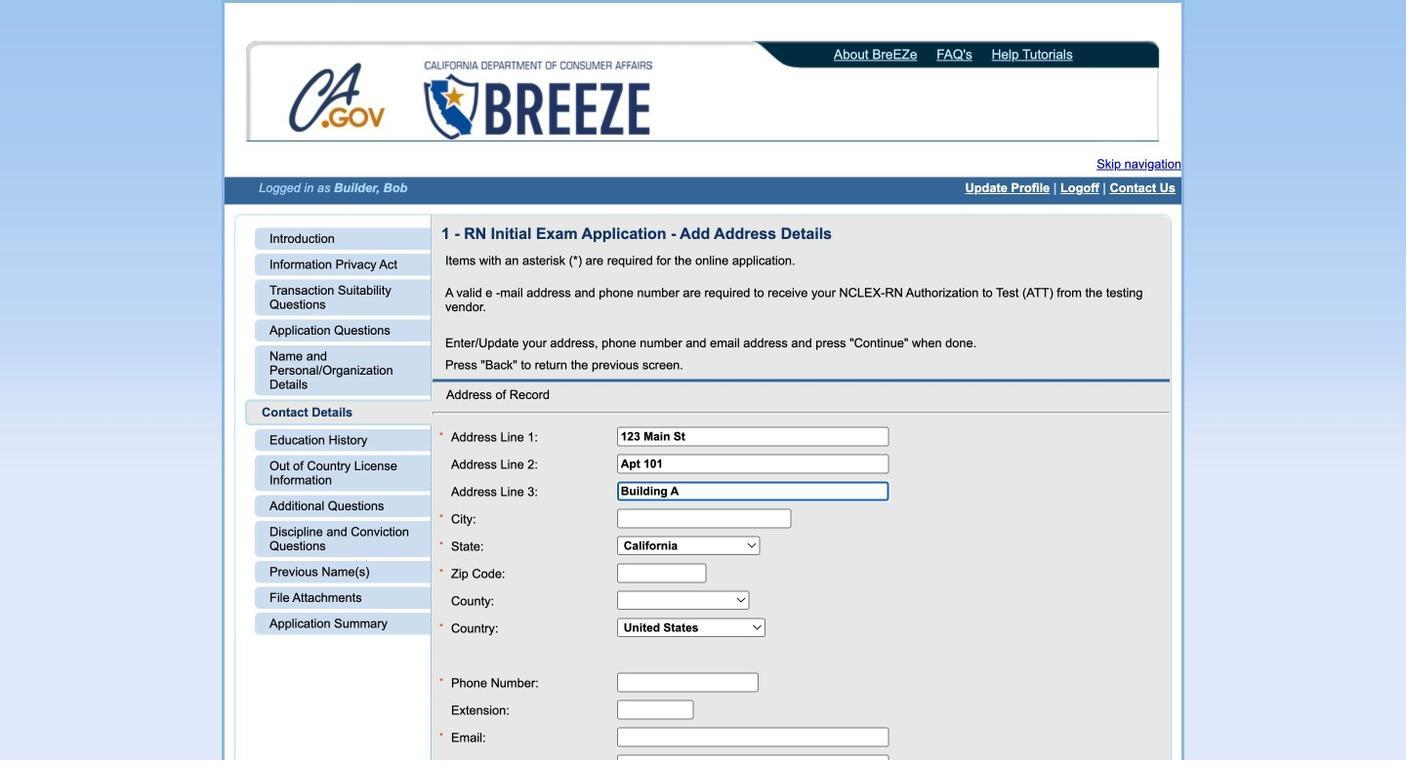 Task type: locate. For each thing, give the bounding box(es) containing it.
None text field
[[617, 427, 889, 447], [617, 673, 759, 693], [617, 701, 694, 720], [617, 728, 889, 747], [617, 755, 889, 761], [617, 427, 889, 447], [617, 673, 759, 693], [617, 701, 694, 720], [617, 728, 889, 747], [617, 755, 889, 761]]

None text field
[[617, 454, 889, 474], [617, 482, 889, 501], [617, 509, 791, 529], [617, 564, 706, 583], [617, 454, 889, 474], [617, 482, 889, 501], [617, 509, 791, 529], [617, 564, 706, 583]]

state of california breeze image
[[420, 62, 656, 140]]



Task type: vqa. For each thing, say whether or not it's contained in the screenshot.
text box
yes



Task type: describe. For each thing, give the bounding box(es) containing it.
ca.gov image
[[288, 62, 388, 138]]



